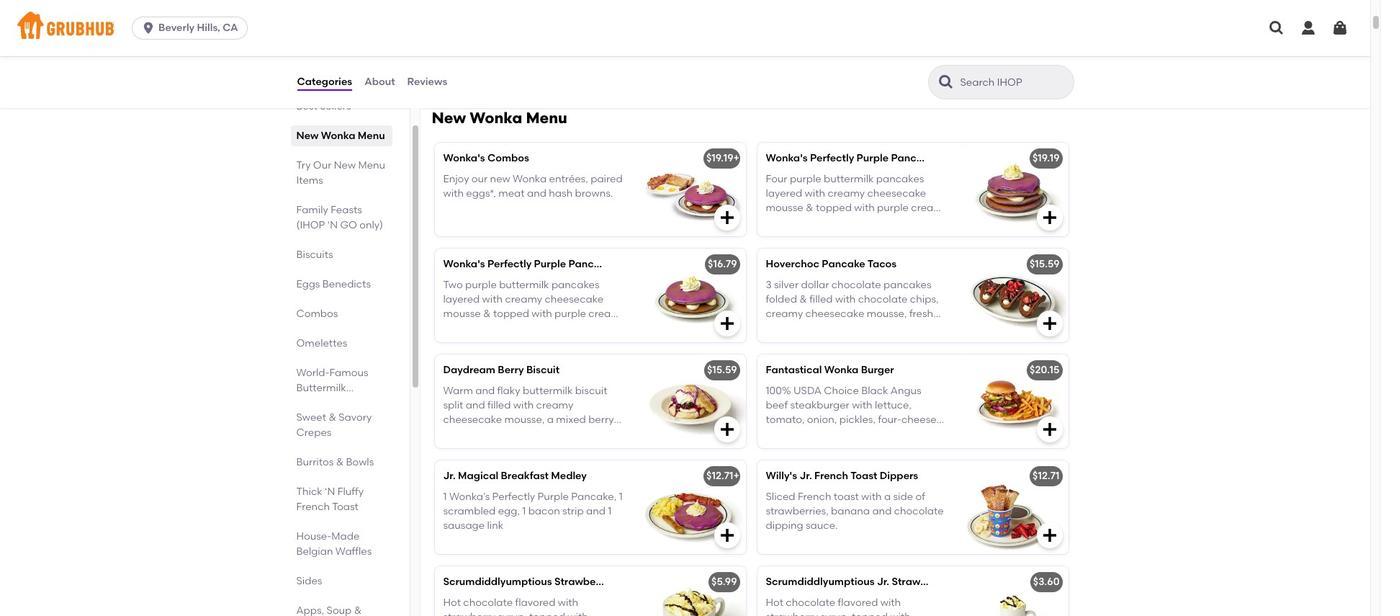 Task type: describe. For each thing, give the bounding box(es) containing it.
& right the links
[[534, 64, 541, 76]]

mousse,
[[505, 414, 545, 426]]

french up toast
[[815, 470, 849, 482]]

cured
[[563, 35, 591, 47]]

house-made belgian waffles
[[296, 530, 372, 558]]

best sellers
[[296, 100, 351, 112]]

0 horizontal spatial jr.
[[443, 470, 456, 482]]

strip
[[563, 505, 584, 517]]

0 horizontal spatial new
[[296, 130, 319, 142]]

cheese inside warm and flaky buttermilk biscuit split and filled with creamy cheesecake mousse, a mixed berry topping, topped with purple cream cheese icing and powdered sugar.
[[443, 443, 479, 455]]

gold for two purple buttermilk pancakes layered with creamy cheesecake mousse & topped with purple cream cheese icing, whipped topping and gold glitter sugar.
[[443, 337, 465, 349]]

world-
[[296, 367, 330, 379]]

2 strawberry from the left
[[892, 576, 947, 588]]

$5.99
[[712, 576, 737, 588]]

wonka's
[[450, 490, 490, 503]]

try our new menu items
[[296, 159, 386, 187]]

'n inside family feasts (ihop 'n go only)
[[328, 219, 338, 231]]

cream for two purple buttermilk pancakes layered with creamy cheesecake mousse & topped with purple cream cheese icing, whipped topping and gold glitter sugar.
[[589, 308, 621, 320]]

$3.60
[[1034, 576, 1060, 588]]

svg image for wonka's perfectly purple pancakes - (short stack)
[[719, 315, 736, 332]]

fluffy inside thick 'n fluffy french toast
[[338, 486, 364, 498]]

belgian
[[296, 545, 333, 558]]

0 horizontal spatial 2
[[473, 35, 479, 47]]

svg image for jr. magical breakfast medley
[[719, 527, 736, 544]]

scrumdiddlyumptious for scrumdiddlyumptious strawberry hot chocolate
[[443, 576, 552, 588]]

topping for four purple buttermilk pancakes layered with creamy cheesecake mousse & topped with purple cream cheese icing, whipped topping and gold glitter sugar.
[[878, 217, 916, 229]]

buttermilk for two
[[499, 279, 549, 291]]

$16.79
[[708, 258, 737, 270]]

with inside sliced french toast with a side of strawberries, banana and chocolate dipping sauce.
[[862, 490, 882, 503]]

side
[[894, 490, 914, 503]]

perfectly for four
[[811, 152, 855, 165]]

fluffy inside one slice of our thick & fluffy french toast, 2 eggs*, 2 custom-cured hickory-smoked bacon strips or 2 pork sausage links & golden hash browns.
[[558, 20, 585, 32]]

sausage inside 1 wonka's perfectly purple pancake, 1 scrambled egg, 1 bacon strip and 1 sausage link
[[443, 520, 485, 532]]

made
[[332, 530, 360, 543]]

new
[[490, 173, 511, 185]]

our inside one slice of our thick & fluffy french toast, 2 eggs*, 2 custom-cured hickory-smoked bacon strips or 2 pork sausage links & golden hash browns.
[[501, 20, 518, 32]]

strawberries,
[[766, 505, 829, 517]]

'n inside thick 'n fluffy french toast
[[325, 486, 335, 498]]

svg image for fantastical wonka burger
[[1042, 421, 1059, 438]]

family
[[296, 204, 328, 216]]

creamy inside warm and flaky buttermilk biscuit split and filled with creamy cheesecake mousse, a mixed berry topping, topped with purple cream cheese icing and powdered sugar.
[[536, 399, 574, 411]]

wonka's perfectly purple pancakes - (full stack) image
[[961, 143, 1069, 237]]

(ihop
[[296, 219, 325, 231]]

or
[[585, 49, 595, 61]]

pancakes for two purple buttermilk pancakes layered with creamy cheesecake mousse & topped with purple cream cheese icing, whipped topping and gold glitter sugar.
[[569, 258, 617, 270]]

enjoy
[[443, 173, 469, 185]]

hoverchoc pancake tacos image
[[961, 249, 1069, 342]]

$19.19 for $19.19
[[1033, 152, 1060, 165]]

purple right four
[[790, 173, 822, 185]]

hot chocolate flavored with strawberry syrup, topped wit for strawberry
[[443, 596, 602, 616]]

about
[[365, 76, 395, 88]]

wonka left burger
[[825, 364, 859, 376]]

buttermilk
[[296, 382, 346, 394]]

$19.19 for $19.19 +
[[707, 152, 734, 165]]

0 vertical spatial menu
[[526, 109, 568, 127]]

topped down scrumdiddlyumptious jr. strawberry hot chocolate
[[852, 611, 888, 616]]

new inside try our new menu items
[[334, 159, 356, 171]]

wonka's combos
[[443, 152, 530, 165]]

toast
[[834, 490, 859, 503]]

syrup, for strawberry
[[498, 611, 527, 616]]

creamy for four
[[828, 187, 865, 200]]

french inside sliced french toast with a side of strawberries, banana and chocolate dipping sauce.
[[798, 490, 832, 503]]

& left bowls
[[336, 456, 344, 468]]

willy's jr. french toast dippers
[[766, 470, 919, 482]]

1 strawberry from the left
[[555, 576, 610, 588]]

pancakes for four purple buttermilk pancakes layered with creamy cheesecake mousse & topped with purple cream cheese icing, whipped topping and gold glitter sugar.
[[877, 173, 925, 185]]

chocolate inside sliced french toast with a side of strawberries, banana and chocolate dipping sauce.
[[895, 505, 944, 517]]

hoverchoc pancake tacos
[[766, 258, 897, 270]]

fantastical wonka burger
[[766, 364, 895, 376]]

eggs*, inside enjoy our new wonka entrées, paired with eggs*, meat and hash browns.
[[466, 187, 496, 200]]

thick 'n fluffy french toast
[[296, 486, 364, 513]]

0 vertical spatial new
[[432, 109, 466, 127]]

feasts
[[331, 204, 362, 216]]

scrumdiddlyumptious strawberry hot chocolate
[[443, 576, 684, 588]]

0 vertical spatial toast
[[851, 470, 878, 482]]

berry
[[498, 364, 524, 376]]

whipped for four
[[832, 217, 875, 229]]

reviews
[[408, 76, 448, 88]]

filled
[[488, 399, 511, 411]]

ca
[[223, 22, 238, 34]]

stack) for wonka's perfectly purple pancakes - (full stack)
[[972, 152, 1005, 165]]

warm and flaky buttermilk biscuit split and filled with creamy cheesecake mousse, a mixed berry topping, topped with purple cream cheese icing and powdered sugar.
[[443, 384, 614, 455]]

hot chocolate flavored with strawberry syrup, topped wit for jr.
[[766, 596, 925, 616]]

bacon inside one slice of our thick & fluffy french toast, 2 eggs*, 2 custom-cured hickory-smoked bacon strips or 2 pork sausage links & golden hash browns.
[[522, 49, 554, 61]]

go
[[340, 219, 357, 231]]

main navigation navigation
[[0, 0, 1371, 56]]

and inside 1 wonka's perfectly purple pancake, 1 scrambled egg, 1 bacon strip and 1 sausage link
[[587, 505, 606, 517]]

$19.19 +
[[707, 152, 740, 165]]

two purple buttermilk pancakes layered with creamy cheesecake mousse & topped with purple cream cheese icing, whipped topping and gold glitter sugar.
[[443, 279, 621, 349]]

hickory-
[[442, 49, 481, 61]]

$12.71 for $12.71 +
[[707, 470, 734, 482]]

1 right egg,
[[523, 505, 526, 517]]

hash inside enjoy our new wonka entrées, paired with eggs*, meat and hash browns.
[[549, 187, 573, 200]]

purple right two
[[465, 279, 497, 291]]

strips
[[556, 49, 583, 61]]

thick inside one slice of our thick & fluffy french toast, 2 eggs*, 2 custom-cured hickory-smoked bacon strips or 2 pork sausage links & golden hash browns.
[[520, 20, 546, 32]]

daydream
[[443, 364, 496, 376]]

pancake,
[[572, 490, 617, 503]]

$15.59 for biscuit
[[708, 364, 737, 376]]

daydream berry biscuit
[[443, 364, 560, 376]]

burger
[[862, 364, 895, 376]]

waffles
[[336, 545, 372, 558]]

hills,
[[197, 22, 220, 34]]

beverly hills, ca button
[[132, 17, 253, 40]]

sellers
[[320, 100, 351, 112]]

browns. inside one slice of our thick & fluffy french toast, 2 eggs*, 2 custom-cured hickory-smoked bacon strips or 2 pork sausage links & golden hash browns.
[[442, 78, 480, 91]]

pancakes for two purple buttermilk pancakes layered with creamy cheesecake mousse & topped with purple cream cheese icing, whipped topping and gold glitter sugar.
[[552, 279, 600, 291]]

about button
[[364, 56, 396, 108]]

sliced french toast with a side of strawberries, banana and chocolate dipping sauce.
[[766, 490, 944, 532]]

Search IHOP search field
[[959, 76, 1070, 89]]

glitter for four purple buttermilk pancakes layered with creamy cheesecake mousse & topped with purple cream cheese icing, whipped topping and gold glitter sugar.
[[791, 231, 819, 243]]

omelettes
[[296, 337, 348, 349]]

strawberry for scrumdiddlyumptious strawberry hot chocolate
[[443, 611, 496, 616]]

& inside the two purple buttermilk pancakes layered with creamy cheesecake mousse & topped with purple cream cheese icing, whipped topping and gold glitter sugar.
[[484, 308, 491, 320]]

a inside warm and flaky buttermilk biscuit split and filled with creamy cheesecake mousse, a mixed berry topping, topped with purple cream cheese icing and powdered sugar.
[[547, 414, 554, 426]]

mousse for two
[[443, 308, 481, 320]]

+ for $12.71
[[734, 470, 740, 482]]

jr. for willy's
[[800, 470, 813, 482]]

icing, for four
[[804, 217, 830, 229]]

dipping
[[766, 520, 804, 532]]

pancakes for four purple buttermilk pancakes layered with creamy cheesecake mousse & topped with purple cream cheese icing, whipped topping and gold glitter sugar.
[[892, 152, 940, 165]]

beverly
[[159, 22, 195, 34]]

our
[[313, 159, 332, 171]]

buttermilk inside warm and flaky buttermilk biscuit split and filled with creamy cheesecake mousse, a mixed berry topping, topped with purple cream cheese icing and powdered sugar.
[[523, 384, 573, 397]]

cheesecake for four purple buttermilk pancakes layered with creamy cheesecake mousse & topped with purple cream cheese icing, whipped topping and gold glitter sugar.
[[868, 187, 927, 200]]

svg image for wonka's perfectly purple pancakes - (full stack)
[[1042, 209, 1059, 226]]

topped down scrumdiddlyumptious strawberry hot chocolate in the left of the page
[[530, 611, 566, 616]]

purple down wonka's perfectly purple pancakes - (full stack)
[[878, 202, 909, 214]]

of inside sliced french toast with a side of strawberries, banana and chocolate dipping sauce.
[[916, 490, 926, 503]]

(full
[[949, 152, 970, 165]]

golden
[[544, 64, 578, 76]]

sugar. for two purple buttermilk pancakes layered with creamy cheesecake mousse & topped with purple cream cheese icing, whipped topping and gold glitter sugar.
[[499, 337, 529, 349]]

1 horizontal spatial new wonka menu
[[432, 109, 568, 127]]

& inside world-famous buttermilk pancakes sweet & savory crepes
[[329, 411, 336, 424]]

creamy for two
[[505, 293, 543, 305]]

four
[[766, 173, 788, 185]]

0 horizontal spatial new wonka menu
[[296, 130, 385, 142]]

daydream berry biscuit image
[[638, 355, 746, 448]]

purple for four purple buttermilk pancakes layered with creamy cheesecake mousse & topped with purple cream cheese icing, whipped topping and gold glitter sugar.
[[857, 152, 889, 165]]

flavored for strawberry
[[516, 596, 556, 609]]

wonka's perfectly purple pancakes - (short stack)
[[443, 258, 691, 270]]

purple down wonka's perfectly purple pancakes - (short stack)
[[555, 308, 586, 320]]

burritos
[[296, 456, 334, 468]]

1 horizontal spatial 2
[[514, 35, 520, 47]]

house-
[[296, 530, 332, 543]]

purple inside warm and flaky buttermilk biscuit split and filled with creamy cheesecake mousse, a mixed berry topping, topped with purple cream cheese icing and powdered sugar.
[[548, 428, 580, 441]]

chocolate for scrumdiddlyumptious strawberry hot chocolate
[[464, 596, 513, 609]]

cheesecake inside warm and flaky buttermilk biscuit split and filled with creamy cheesecake mousse, a mixed berry topping, topped with purple cream cheese icing and powdered sugar.
[[443, 414, 502, 426]]

eggs benedicts
[[296, 278, 371, 290]]

+ for $19.19
[[734, 152, 740, 165]]

toast inside thick 'n fluffy french toast
[[332, 501, 359, 513]]

1 down pancake,
[[608, 505, 612, 517]]

reviews button
[[407, 56, 448, 108]]

2 horizontal spatial 2
[[597, 49, 603, 61]]

layered for two
[[443, 293, 480, 305]]

whipped for two
[[510, 322, 552, 335]]

1 vertical spatial menu
[[358, 130, 385, 142]]

and inside enjoy our new wonka entrées, paired with eggs*, meat and hash browns.
[[527, 187, 547, 200]]

svg image inside beverly hills, ca button
[[141, 21, 156, 35]]

scrumdiddlyumptious jr. strawberry hot chocolate image
[[961, 567, 1069, 616]]

topping,
[[443, 428, 485, 441]]

1 left wonka's
[[443, 490, 447, 503]]

$20.15
[[1030, 364, 1060, 376]]

bacon inside 1 wonka's perfectly purple pancake, 1 scrambled egg, 1 bacon strip and 1 sausage link
[[529, 505, 560, 517]]



Task type: locate. For each thing, give the bounding box(es) containing it.
pancakes down buttermilk
[[296, 397, 344, 409]]

0 vertical spatial new wonka menu
[[432, 109, 568, 127]]

1 right pancake,
[[619, 490, 623, 503]]

toast,
[[442, 35, 471, 47]]

1 horizontal spatial toast
[[851, 470, 878, 482]]

creamy
[[828, 187, 865, 200], [505, 293, 543, 305], [536, 399, 574, 411]]

1 horizontal spatial scrumdiddlyumptious
[[766, 576, 875, 588]]

sausage down scrambled
[[443, 520, 485, 532]]

french up cured at the top of the page
[[587, 20, 620, 32]]

1 hot chocolate flavored with strawberry syrup, topped wit from the left
[[443, 596, 602, 616]]

1 horizontal spatial strawberry
[[766, 611, 819, 616]]

topped up the icing
[[487, 428, 523, 441]]

0 horizontal spatial topping
[[555, 322, 593, 335]]

whipped inside four purple buttermilk pancakes layered with creamy cheesecake mousse & topped with purple cream cheese icing, whipped topping and gold glitter sugar.
[[832, 217, 875, 229]]

buttermilk down "biscuit"
[[523, 384, 573, 397]]

icing,
[[804, 217, 830, 229], [481, 322, 507, 335]]

1 horizontal spatial strawberry
[[892, 576, 947, 588]]

scrumdiddlyumptious
[[443, 576, 552, 588], [766, 576, 875, 588]]

1
[[443, 490, 447, 503], [619, 490, 623, 503], [523, 505, 526, 517], [608, 505, 612, 517]]

1 vertical spatial gold
[[443, 337, 465, 349]]

cream inside the two purple buttermilk pancakes layered with creamy cheesecake mousse & topped with purple cream cheese icing, whipped topping and gold glitter sugar.
[[589, 308, 621, 320]]

syrup,
[[498, 611, 527, 616], [821, 611, 850, 616]]

1 scrumdiddlyumptious from the left
[[443, 576, 552, 588]]

combos up new
[[488, 152, 530, 165]]

0 vertical spatial thick
[[520, 20, 546, 32]]

whipped up pancake
[[832, 217, 875, 229]]

wonka down sellers
[[321, 130, 356, 142]]

new right our
[[334, 159, 356, 171]]

1 horizontal spatial combos
[[488, 152, 530, 165]]

hoverchoc
[[766, 258, 820, 270]]

1 vertical spatial topping
[[555, 322, 593, 335]]

- left (full at top right
[[942, 152, 947, 165]]

toast up toast
[[851, 470, 878, 482]]

glitter
[[791, 231, 819, 243], [468, 337, 497, 349]]

thick inside thick 'n fluffy french toast
[[296, 486, 323, 498]]

perfectly for two
[[488, 258, 532, 270]]

breakfast
[[501, 470, 549, 482]]

scrambled
[[443, 505, 496, 517]]

& up 'daydream berry biscuit'
[[484, 308, 491, 320]]

items
[[296, 174, 323, 187]]

thick
[[520, 20, 546, 32], [296, 486, 323, 498]]

a
[[547, 414, 554, 426], [885, 490, 891, 503]]

medley
[[551, 470, 587, 482]]

1 horizontal spatial jr.
[[800, 470, 813, 482]]

topping up "biscuit"
[[555, 322, 593, 335]]

1 horizontal spatial sugar.
[[581, 443, 611, 455]]

1 horizontal spatial $15.59
[[1030, 258, 1060, 270]]

buttermilk inside four purple buttermilk pancakes layered with creamy cheesecake mousse & topped with purple cream cheese icing, whipped topping and gold glitter sugar.
[[824, 173, 874, 185]]

'n
[[328, 219, 338, 231], [325, 486, 335, 498]]

wonka's for enjoy
[[443, 152, 485, 165]]

of
[[489, 20, 499, 32], [916, 490, 926, 503]]

1 horizontal spatial flavored
[[838, 596, 879, 609]]

one slice of our thick & fluffy french toast, 2 eggs*, 2 custom-cured hickory-smoked bacon strips or 2 pork sausage links & golden hash browns.
[[442, 20, 620, 91]]

2 vertical spatial perfectly
[[493, 490, 535, 503]]

wonka's for four
[[766, 152, 808, 165]]

gold up hoverchoc
[[766, 231, 788, 243]]

1 vertical spatial layered
[[443, 293, 480, 305]]

0 horizontal spatial $12.71
[[707, 470, 734, 482]]

2 up smoked
[[514, 35, 520, 47]]

one
[[442, 20, 463, 32]]

0 vertical spatial icing,
[[804, 217, 830, 229]]

1 horizontal spatial new
[[334, 159, 356, 171]]

eggs*, inside one slice of our thick & fluffy french toast, 2 eggs*, 2 custom-cured hickory-smoked bacon strips or 2 pork sausage links & golden hash browns.
[[482, 35, 512, 47]]

1 vertical spatial new
[[296, 130, 319, 142]]

of inside one slice of our thick & fluffy french toast, 2 eggs*, 2 custom-cured hickory-smoked bacon strips or 2 pork sausage links & golden hash browns.
[[489, 20, 499, 32]]

a inside sliced french toast with a side of strawberries, banana and chocolate dipping sauce.
[[885, 490, 891, 503]]

strawberry for scrumdiddlyumptious jr. strawberry hot chocolate
[[766, 611, 819, 616]]

sugar. for four purple buttermilk pancakes layered with creamy cheesecake mousse & topped with purple cream cheese icing, whipped topping and gold glitter sugar.
[[822, 231, 852, 243]]

1 vertical spatial glitter
[[468, 337, 497, 349]]

search icon image
[[938, 73, 955, 91]]

layered inside four purple buttermilk pancakes layered with creamy cheesecake mousse & topped with purple cream cheese icing, whipped topping and gold glitter sugar.
[[766, 187, 803, 200]]

layered down two
[[443, 293, 480, 305]]

cheesecake
[[868, 187, 927, 200], [545, 293, 604, 305], [443, 414, 502, 426]]

$19.19
[[707, 152, 734, 165], [1033, 152, 1060, 165]]

gold inside the two purple buttermilk pancakes layered with creamy cheesecake mousse & topped with purple cream cheese icing, whipped topping and gold glitter sugar.
[[443, 337, 465, 349]]

glitter for two purple buttermilk pancakes layered with creamy cheesecake mousse & topped with purple cream cheese icing, whipped topping and gold glitter sugar.
[[468, 337, 497, 349]]

cheese inside the two purple buttermilk pancakes layered with creamy cheesecake mousse & topped with purple cream cheese icing, whipped topping and gold glitter sugar.
[[443, 322, 479, 335]]

1 horizontal spatial mousse
[[766, 202, 804, 214]]

2 horizontal spatial jr.
[[878, 576, 890, 588]]

hot
[[612, 576, 630, 588], [950, 576, 967, 588], [443, 596, 461, 609], [766, 596, 784, 609]]

layered for four
[[766, 187, 803, 200]]

with inside enjoy our new wonka entrées, paired with eggs*, meat and hash browns.
[[443, 187, 464, 200]]

0 vertical spatial of
[[489, 20, 499, 32]]

one slice of our thick & fluffy french toast, 2 eggs*, 2 custom-cured hickory-smoked bacon strips or 2 pork sausage links & golden hash browns. button
[[433, 0, 748, 91]]

categories
[[297, 76, 352, 88]]

mousse inside four purple buttermilk pancakes layered with creamy cheesecake mousse & topped with purple cream cheese icing, whipped topping and gold glitter sugar.
[[766, 202, 804, 214]]

our up smoked
[[501, 20, 518, 32]]

browns. inside enjoy our new wonka entrées, paired with eggs*, meat and hash browns.
[[575, 187, 613, 200]]

0 vertical spatial layered
[[766, 187, 803, 200]]

topping up tacos
[[878, 217, 916, 229]]

0 vertical spatial buttermilk
[[824, 173, 874, 185]]

0 horizontal spatial flavored
[[516, 596, 556, 609]]

purple up four purple buttermilk pancakes layered with creamy cheesecake mousse & topped with purple cream cheese icing, whipped topping and gold glitter sugar.
[[857, 152, 889, 165]]

0 horizontal spatial $15.59
[[708, 364, 737, 376]]

1 horizontal spatial topping
[[878, 217, 916, 229]]

(short
[[626, 258, 657, 270]]

glitter up hoverchoc
[[791, 231, 819, 243]]

2 vertical spatial cheese
[[443, 443, 479, 455]]

pancakes inside world-famous buttermilk pancakes sweet & savory crepes
[[296, 397, 344, 409]]

1 vertical spatial -
[[620, 258, 624, 270]]

french inside one slice of our thick & fluffy french toast, 2 eggs*, 2 custom-cured hickory-smoked bacon strips or 2 pork sausage links & golden hash browns.
[[587, 20, 620, 32]]

of right slice on the top of the page
[[489, 20, 499, 32]]

layered inside the two purple buttermilk pancakes layered with creamy cheesecake mousse & topped with purple cream cheese icing, whipped topping and gold glitter sugar.
[[443, 293, 480, 305]]

buttermilk down wonka's perfectly purple pancakes - (short stack)
[[499, 279, 549, 291]]

topped inside the two purple buttermilk pancakes layered with creamy cheesecake mousse & topped with purple cream cheese icing, whipped topping and gold glitter sugar.
[[494, 308, 530, 320]]

svg image for daydream berry biscuit
[[719, 421, 736, 438]]

1 syrup, from the left
[[498, 611, 527, 616]]

& right sweet
[[329, 411, 336, 424]]

2 scrumdiddlyumptious from the left
[[766, 576, 875, 588]]

1 horizontal spatial a
[[885, 490, 891, 503]]

0 horizontal spatial browns.
[[442, 78, 480, 91]]

icing, inside the two purple buttermilk pancakes layered with creamy cheesecake mousse & topped with purple cream cheese icing, whipped topping and gold glitter sugar.
[[481, 322, 507, 335]]

split
[[443, 399, 464, 411]]

burritos & bowls
[[296, 456, 374, 468]]

2 $12.71 from the left
[[1033, 470, 1060, 482]]

sausage down smoked
[[466, 64, 508, 76]]

2 vertical spatial purple
[[538, 490, 569, 503]]

topped inside warm and flaky buttermilk biscuit split and filled with creamy cheesecake mousse, a mixed berry topping, topped with purple cream cheese icing and powdered sugar.
[[487, 428, 523, 441]]

& up custom- in the left of the page
[[548, 20, 556, 32]]

creamy up the mixed
[[536, 399, 574, 411]]

menu down golden
[[526, 109, 568, 127]]

$15.59
[[1030, 258, 1060, 270], [708, 364, 737, 376]]

topped
[[816, 202, 852, 214], [494, 308, 530, 320], [487, 428, 523, 441], [530, 611, 566, 616], [852, 611, 888, 616]]

1 vertical spatial of
[[916, 490, 926, 503]]

1 vertical spatial 'n
[[325, 486, 335, 498]]

1 horizontal spatial stack)
[[972, 152, 1005, 165]]

1 $12.71 from the left
[[707, 470, 734, 482]]

creamy down wonka's perfectly purple pancakes - (short stack)
[[505, 293, 543, 305]]

purple for two purple buttermilk pancakes layered with creamy cheesecake mousse & topped with purple cream cheese icing, whipped topping and gold glitter sugar.
[[534, 258, 566, 270]]

eggs*, up smoked
[[482, 35, 512, 47]]

cream down wonka's perfectly purple pancakes - (full stack)
[[912, 202, 944, 214]]

hot chocolate flavored with strawberry syrup, topped wit down scrumdiddlyumptious strawberry hot chocolate in the left of the page
[[443, 596, 602, 616]]

strawberry
[[555, 576, 610, 588], [892, 576, 947, 588]]

0 horizontal spatial chocolate
[[632, 576, 684, 588]]

0 vertical spatial 'n
[[328, 219, 338, 231]]

and inside the two purple buttermilk pancakes layered with creamy cheesecake mousse & topped with purple cream cheese icing, whipped topping and gold glitter sugar.
[[596, 322, 615, 335]]

2 hot chocolate flavored with strawberry syrup, topped wit from the left
[[766, 596, 925, 616]]

creamy down wonka's perfectly purple pancakes - (full stack)
[[828, 187, 865, 200]]

only)
[[360, 219, 383, 231]]

0 horizontal spatial combos
[[296, 308, 338, 320]]

1 vertical spatial perfectly
[[488, 258, 532, 270]]

flaky
[[498, 384, 521, 397]]

1 vertical spatial fluffy
[[338, 486, 364, 498]]

icing, up 'daydream berry biscuit'
[[481, 322, 507, 335]]

eggs*, down new
[[466, 187, 496, 200]]

cheesecake down wonka's perfectly purple pancakes - (full stack)
[[868, 187, 927, 200]]

enjoy our new wonka entrées, paired with eggs*, meat and hash browns.
[[443, 173, 623, 200]]

purple down the mixed
[[548, 428, 580, 441]]

glitter inside the two purple buttermilk pancakes layered with creamy cheesecake mousse & topped with purple cream cheese icing, whipped topping and gold glitter sugar.
[[468, 337, 497, 349]]

sugar. inside warm and flaky buttermilk biscuit split and filled with creamy cheesecake mousse, a mixed berry topping, topped with purple cream cheese icing and powdered sugar.
[[581, 443, 611, 455]]

pancakes down wonka's perfectly purple pancakes - (full stack)
[[877, 173, 925, 185]]

biscuits
[[296, 249, 333, 261]]

toast up made
[[332, 501, 359, 513]]

0 vertical spatial pancakes
[[892, 152, 940, 165]]

wonka up meat
[[513, 173, 547, 185]]

1 wonka's perfectly purple pancake, 1 scrambled egg, 1 bacon strip and 1 sausage link
[[443, 490, 623, 532]]

link
[[487, 520, 504, 532]]

0 vertical spatial cheesecake
[[868, 187, 927, 200]]

chocolate for scrumdiddlyumptious jr. strawberry hot chocolate
[[786, 596, 836, 609]]

crepes
[[296, 427, 332, 439]]

try
[[296, 159, 311, 171]]

2 syrup, from the left
[[821, 611, 850, 616]]

$12.71 for $12.71
[[1033, 470, 1060, 482]]

savory
[[339, 411, 372, 424]]

mousse
[[766, 202, 804, 214], [443, 308, 481, 320]]

perfectly up four purple buttermilk pancakes layered with creamy cheesecake mousse & topped with purple cream cheese icing, whipped topping and gold glitter sugar.
[[811, 152, 855, 165]]

whipped up "biscuit"
[[510, 322, 552, 335]]

1 vertical spatial whipped
[[510, 322, 552, 335]]

1 vertical spatial buttermilk
[[499, 279, 549, 291]]

wonka's perfectly purple pancakes - (short stack) image
[[638, 249, 746, 342]]

dippers
[[880, 470, 919, 482]]

topping for two purple buttermilk pancakes layered with creamy cheesecake mousse & topped with purple cream cheese icing, whipped topping and gold glitter sugar.
[[555, 322, 593, 335]]

topped up "berry"
[[494, 308, 530, 320]]

- for (full
[[942, 152, 947, 165]]

0 vertical spatial hash
[[580, 64, 604, 76]]

1 horizontal spatial our
[[501, 20, 518, 32]]

1 vertical spatial +
[[734, 470, 740, 482]]

0 vertical spatial perfectly
[[811, 152, 855, 165]]

2 horizontal spatial new
[[432, 109, 466, 127]]

2 + from the top
[[734, 470, 740, 482]]

perfectly up the two purple buttermilk pancakes layered with creamy cheesecake mousse & topped with purple cream cheese icing, whipped topping and gold glitter sugar.
[[488, 258, 532, 270]]

stack) right (short
[[659, 258, 691, 270]]

wonka's up four
[[766, 152, 808, 165]]

0 vertical spatial cheese
[[766, 217, 801, 229]]

mousse down two
[[443, 308, 481, 320]]

2 strawberry from the left
[[766, 611, 819, 616]]

cheesecake down wonka's perfectly purple pancakes - (short stack)
[[545, 293, 604, 305]]

wonka's perfectly purple pancakes - (full stack)
[[766, 152, 1005, 165]]

0 vertical spatial creamy
[[828, 187, 865, 200]]

mousse down four
[[766, 202, 804, 214]]

cheesecake inside four purple buttermilk pancakes layered with creamy cheesecake mousse & topped with purple cream cheese icing, whipped topping and gold glitter sugar.
[[868, 187, 927, 200]]

syrup, down scrumdiddlyumptious strawberry hot chocolate in the left of the page
[[498, 611, 527, 616]]

french up house-
[[296, 501, 330, 513]]

buttermilk for four
[[824, 173, 874, 185]]

topping inside the two purple buttermilk pancakes layered with creamy cheesecake mousse & topped with purple cream cheese icing, whipped topping and gold glitter sugar.
[[555, 322, 593, 335]]

icing, up hoverchoc pancake tacos
[[804, 217, 830, 229]]

perfectly inside 1 wonka's perfectly purple pancake, 1 scrambled egg, 1 bacon strip and 1 sausage link
[[493, 490, 535, 503]]

cream inside four purple buttermilk pancakes layered with creamy cheesecake mousse & topped with purple cream cheese icing, whipped topping and gold glitter sugar.
[[912, 202, 944, 214]]

1 + from the top
[[734, 152, 740, 165]]

+
[[734, 152, 740, 165], [734, 470, 740, 482]]

links
[[510, 64, 531, 76]]

wonka's combos image
[[638, 143, 746, 237]]

purple
[[790, 173, 822, 185], [878, 202, 909, 214], [465, 279, 497, 291], [555, 308, 586, 320], [548, 428, 580, 441]]

0 horizontal spatial syrup,
[[498, 611, 527, 616]]

1 vertical spatial thick
[[296, 486, 323, 498]]

1 horizontal spatial -
[[942, 152, 947, 165]]

cheesecake inside the two purple buttermilk pancakes layered with creamy cheesecake mousse & topped with purple cream cheese icing, whipped topping and gold glitter sugar.
[[545, 293, 604, 305]]

wonka's up the enjoy
[[443, 152, 485, 165]]

mousse for four
[[766, 202, 804, 214]]

sugar. inside the two purple buttermilk pancakes layered with creamy cheesecake mousse & topped with purple cream cheese icing, whipped topping and gold glitter sugar.
[[499, 337, 529, 349]]

1 strawberry from the left
[[443, 611, 496, 616]]

paired
[[591, 173, 623, 185]]

sweet
[[296, 411, 326, 424]]

new wonka menu
[[432, 109, 568, 127], [296, 130, 385, 142]]

sausage inside one slice of our thick & fluffy french toast, 2 eggs*, 2 custom-cured hickory-smoked bacon strips or 2 pork sausage links & golden hash browns.
[[466, 64, 508, 76]]

stack) for wonka's perfectly purple pancakes - (short stack)
[[659, 258, 691, 270]]

0 horizontal spatial pancakes
[[552, 279, 600, 291]]

1 vertical spatial eggs*,
[[466, 187, 496, 200]]

0 vertical spatial combos
[[488, 152, 530, 165]]

browns. down pork
[[442, 78, 480, 91]]

1 horizontal spatial pancakes
[[877, 173, 925, 185]]

best
[[296, 100, 318, 112]]

whipped inside the two purple buttermilk pancakes layered with creamy cheesecake mousse & topped with purple cream cheese icing, whipped topping and gold glitter sugar.
[[510, 322, 552, 335]]

0 horizontal spatial gold
[[443, 337, 465, 349]]

cheese inside four purple buttermilk pancakes layered with creamy cheesecake mousse & topped with purple cream cheese icing, whipped topping and gold glitter sugar.
[[766, 217, 801, 229]]

2 flavored from the left
[[838, 596, 879, 609]]

glitter up daydream
[[468, 337, 497, 349]]

pancakes left (short
[[569, 258, 617, 270]]

hash inside one slice of our thick & fluffy french toast, 2 eggs*, 2 custom-cured hickory-smoked bacon strips or 2 pork sausage links & golden hash browns.
[[580, 64, 604, 76]]

1 vertical spatial pancakes
[[569, 258, 617, 270]]

two
[[443, 279, 463, 291]]

slice
[[465, 20, 487, 32]]

0 vertical spatial cream
[[912, 202, 944, 214]]

1 vertical spatial cheesecake
[[545, 293, 604, 305]]

$15.59 for tacos
[[1030, 258, 1060, 270]]

0 horizontal spatial fluffy
[[338, 486, 364, 498]]

0 vertical spatial glitter
[[791, 231, 819, 243]]

gold up daydream
[[443, 337, 465, 349]]

cheesecake for two purple buttermilk pancakes layered with creamy cheesecake mousse & topped with purple cream cheese icing, whipped topping and gold glitter sugar.
[[545, 293, 604, 305]]

cheese for four purple buttermilk pancakes layered with creamy cheesecake mousse & topped with purple cream cheese icing, whipped topping and gold glitter sugar.
[[766, 217, 801, 229]]

wonka inside enjoy our new wonka entrées, paired with eggs*, meat and hash browns.
[[513, 173, 547, 185]]

topped inside four purple buttermilk pancakes layered with creamy cheesecake mousse & topped with purple cream cheese icing, whipped topping and gold glitter sugar.
[[816, 202, 852, 214]]

jr.
[[443, 470, 456, 482], [800, 470, 813, 482], [878, 576, 890, 588]]

scrumdiddlyumptious jr. strawberry hot chocolate
[[766, 576, 1022, 588]]

a left the mixed
[[547, 414, 554, 426]]

flavored for jr.
[[838, 596, 879, 609]]

wonka's for two
[[443, 258, 485, 270]]

1 chocolate from the left
[[632, 576, 684, 588]]

bacon left 'strip'
[[529, 505, 560, 517]]

0 vertical spatial topping
[[878, 217, 916, 229]]

cheese down topping,
[[443, 443, 479, 455]]

2 horizontal spatial chocolate
[[895, 505, 944, 517]]

thick down the 'burritos'
[[296, 486, 323, 498]]

svg image
[[141, 21, 156, 35], [1042, 209, 1059, 226], [719, 315, 736, 332], [1042, 315, 1059, 332], [719, 421, 736, 438], [1042, 421, 1059, 438], [719, 527, 736, 544]]

2 vertical spatial cheesecake
[[443, 414, 502, 426]]

entrées,
[[549, 173, 589, 185]]

wonka
[[470, 109, 523, 127], [321, 130, 356, 142], [513, 173, 547, 185], [825, 364, 859, 376]]

sugar. up "berry"
[[499, 337, 529, 349]]

cheese up hoverchoc
[[766, 217, 801, 229]]

cheese up daydream
[[443, 322, 479, 335]]

0 vertical spatial whipped
[[832, 217, 875, 229]]

warm
[[443, 384, 473, 397]]

buttermilk
[[824, 173, 874, 185], [499, 279, 549, 291], [523, 384, 573, 397]]

2 $19.19 from the left
[[1033, 152, 1060, 165]]

& up hoverchoc
[[806, 202, 814, 214]]

new down best
[[296, 130, 319, 142]]

buttermilk down wonka's perfectly purple pancakes - (full stack)
[[824, 173, 874, 185]]

purple inside 1 wonka's perfectly purple pancake, 1 scrambled egg, 1 bacon strip and 1 sausage link
[[538, 490, 569, 503]]

chocolate left $5.99
[[632, 576, 684, 588]]

combos up omelettes
[[296, 308, 338, 320]]

1 vertical spatial cream
[[589, 308, 621, 320]]

1 horizontal spatial fluffy
[[558, 20, 585, 32]]

browns. down paired
[[575, 187, 613, 200]]

1 flavored from the left
[[516, 596, 556, 609]]

'n left 'go'
[[328, 219, 338, 231]]

jr. for scrumdiddlyumptious
[[878, 576, 890, 588]]

flavored down scrumdiddlyumptious strawberry hot chocolate in the left of the page
[[516, 596, 556, 609]]

menu up try our new menu items
[[358, 130, 385, 142]]

'n down burritos & bowls
[[325, 486, 335, 498]]

scrumdiddlyumptious down link
[[443, 576, 552, 588]]

0 horizontal spatial a
[[547, 414, 554, 426]]

0 horizontal spatial stack)
[[659, 258, 691, 270]]

mousse inside the two purple buttermilk pancakes layered with creamy cheesecake mousse & topped with purple cream cheese icing, whipped topping and gold glitter sugar.
[[443, 308, 481, 320]]

layered down four
[[766, 187, 803, 200]]

1 vertical spatial a
[[885, 490, 891, 503]]

1 vertical spatial sausage
[[443, 520, 485, 532]]

sugar. up hoverchoc pancake tacos
[[822, 231, 852, 243]]

0 horizontal spatial cheesecake
[[443, 414, 502, 426]]

glitter inside four purple buttermilk pancakes layered with creamy cheesecake mousse & topped with purple cream cheese icing, whipped topping and gold glitter sugar.
[[791, 231, 819, 243]]

banana
[[832, 505, 870, 517]]

biscuit
[[575, 384, 608, 397]]

layered
[[766, 187, 803, 200], [443, 293, 480, 305]]

1 vertical spatial mousse
[[443, 308, 481, 320]]

fluffy
[[558, 20, 585, 32], [338, 486, 364, 498]]

0 horizontal spatial sugar.
[[499, 337, 529, 349]]

buttermilk inside the two purple buttermilk pancakes layered with creamy cheesecake mousse & topped with purple cream cheese icing, whipped topping and gold glitter sugar.
[[499, 279, 549, 291]]

0 horizontal spatial pancakes
[[296, 397, 344, 409]]

fantastical
[[766, 364, 822, 376]]

icing, for two
[[481, 322, 507, 335]]

cream inside warm and flaky buttermilk biscuit split and filled with creamy cheesecake mousse, a mixed berry topping, topped with purple cream cheese icing and powdered sugar.
[[582, 428, 614, 441]]

&
[[548, 20, 556, 32], [534, 64, 541, 76], [806, 202, 814, 214], [484, 308, 491, 320], [329, 411, 336, 424], [336, 456, 344, 468]]

french inside thick 'n fluffy french toast
[[296, 501, 330, 513]]

wonka up wonka's combos on the top of page
[[470, 109, 523, 127]]

flavored down scrumdiddlyumptious jr. strawberry hot chocolate
[[838, 596, 879, 609]]

new
[[432, 109, 466, 127], [296, 130, 319, 142], [334, 159, 356, 171]]

1 horizontal spatial cheesecake
[[545, 293, 604, 305]]

pancakes inside the two purple buttermilk pancakes layered with creamy cheesecake mousse & topped with purple cream cheese icing, whipped topping and gold glitter sugar.
[[552, 279, 600, 291]]

-
[[942, 152, 947, 165], [620, 258, 624, 270]]

a left side
[[885, 490, 891, 503]]

thick up custom- in the left of the page
[[520, 20, 546, 32]]

willy's jr. french toast dippers image
[[961, 461, 1069, 554]]

cheesecake up topping,
[[443, 414, 502, 426]]

our inside enjoy our new wonka entrées, paired with eggs*, meat and hash browns.
[[472, 173, 488, 185]]

1 vertical spatial combos
[[296, 308, 338, 320]]

- for (short
[[620, 258, 624, 270]]

menu inside try our new menu items
[[358, 159, 386, 171]]

benedicts
[[323, 278, 371, 290]]

perfectly
[[811, 152, 855, 165], [488, 258, 532, 270], [493, 490, 535, 503]]

gold for four purple buttermilk pancakes layered with creamy cheesecake mousse & topped with purple cream cheese icing, whipped topping and gold glitter sugar.
[[766, 231, 788, 243]]

1 vertical spatial bacon
[[529, 505, 560, 517]]

2 horizontal spatial sugar.
[[822, 231, 852, 243]]

creamy inside the two purple buttermilk pancakes layered with creamy cheesecake mousse & topped with purple cream cheese icing, whipped topping and gold glitter sugar.
[[505, 293, 543, 305]]

gold inside four purple buttermilk pancakes layered with creamy cheesecake mousse & topped with purple cream cheese icing, whipped topping and gold glitter sugar.
[[766, 231, 788, 243]]

cream down berry
[[582, 428, 614, 441]]

willy's
[[766, 470, 798, 482]]

0 horizontal spatial hash
[[549, 187, 573, 200]]

famous
[[330, 367, 369, 379]]

perfectly up egg,
[[493, 490, 535, 503]]

cheese for two purple buttermilk pancakes layered with creamy cheesecake mousse & topped with purple cream cheese icing, whipped topping and gold glitter sugar.
[[443, 322, 479, 335]]

1 vertical spatial icing,
[[481, 322, 507, 335]]

sugar. inside four purple buttermilk pancakes layered with creamy cheesecake mousse & topped with purple cream cheese icing, whipped topping and gold glitter sugar.
[[822, 231, 852, 243]]

cream down wonka's perfectly purple pancakes - (short stack)
[[589, 308, 621, 320]]

1 $19.19 from the left
[[707, 152, 734, 165]]

thick 'n fluffy french toast combo image
[[639, 0, 748, 81]]

bacon down custom- in the left of the page
[[522, 49, 554, 61]]

purple
[[857, 152, 889, 165], [534, 258, 566, 270], [538, 490, 569, 503]]

0 vertical spatial browns.
[[442, 78, 480, 91]]

pancakes inside four purple buttermilk pancakes layered with creamy cheesecake mousse & topped with purple cream cheese icing, whipped topping and gold glitter sugar.
[[877, 173, 925, 185]]

creamy inside four purple buttermilk pancakes layered with creamy cheesecake mousse & topped with purple cream cheese icing, whipped topping and gold glitter sugar.
[[828, 187, 865, 200]]

berry
[[589, 414, 614, 426]]

scrumdiddlyumptious for scrumdiddlyumptious jr. strawberry hot chocolate
[[766, 576, 875, 588]]

svg image for hoverchoc pancake tacos
[[1042, 315, 1059, 332]]

2 right or at the top of the page
[[597, 49, 603, 61]]

tacos
[[868, 258, 897, 270]]

and inside four purple buttermilk pancakes layered with creamy cheesecake mousse & topped with purple cream cheese icing, whipped topping and gold glitter sugar.
[[918, 217, 938, 229]]

1 horizontal spatial hot chocolate flavored with strawberry syrup, topped wit
[[766, 596, 925, 616]]

& inside four purple buttermilk pancakes layered with creamy cheesecake mousse & topped with purple cream cheese icing, whipped topping and gold glitter sugar.
[[806, 202, 814, 214]]

menu right our
[[358, 159, 386, 171]]

and inside sliced french toast with a side of strawberries, banana and chocolate dipping sauce.
[[873, 505, 892, 517]]

sugar. down berry
[[581, 443, 611, 455]]

0 vertical spatial sugar.
[[822, 231, 852, 243]]

icing
[[481, 443, 505, 455]]

scrumdiddlyumptious strawberry hot chocolate image
[[638, 567, 746, 616]]

hot chocolate flavored with strawberry syrup, topped wit down scrumdiddlyumptious jr. strawberry hot chocolate
[[766, 596, 925, 616]]

topped up hoverchoc pancake tacos
[[816, 202, 852, 214]]

1 vertical spatial pancakes
[[552, 279, 600, 291]]

jr. magical breakfast medley image
[[638, 461, 746, 554]]

svg image
[[1269, 19, 1286, 37], [1301, 19, 1318, 37], [1332, 19, 1350, 37], [720, 54, 737, 71], [719, 209, 736, 226], [1042, 527, 1059, 544]]

four purple buttermilk pancakes layered with creamy cheesecake mousse & topped with purple cream cheese icing, whipped topping and gold glitter sugar.
[[766, 173, 944, 243]]

sliced
[[766, 490, 796, 503]]

pancake
[[822, 258, 866, 270]]

1 horizontal spatial chocolate
[[786, 596, 836, 609]]

topping inside four purple buttermilk pancakes layered with creamy cheesecake mousse & topped with purple cream cheese icing, whipped topping and gold glitter sugar.
[[878, 217, 916, 229]]

cream for four purple buttermilk pancakes layered with creamy cheesecake mousse & topped with purple cream cheese icing, whipped topping and gold glitter sugar.
[[912, 202, 944, 214]]

icing, inside four purple buttermilk pancakes layered with creamy cheesecake mousse & topped with purple cream cheese icing, whipped topping and gold glitter sugar.
[[804, 217, 830, 229]]

fantastical wonka burger image
[[961, 355, 1069, 448]]

hash down or at the top of the page
[[580, 64, 604, 76]]

2 vertical spatial new
[[334, 159, 356, 171]]

2 chocolate from the left
[[970, 576, 1022, 588]]

0 vertical spatial sausage
[[466, 64, 508, 76]]

beverly hills, ca
[[159, 22, 238, 34]]

syrup, for jr.
[[821, 611, 850, 616]]



Task type: vqa. For each thing, say whether or not it's contained in the screenshot.
'N within the family feasts (ihop 'n go only)
yes



